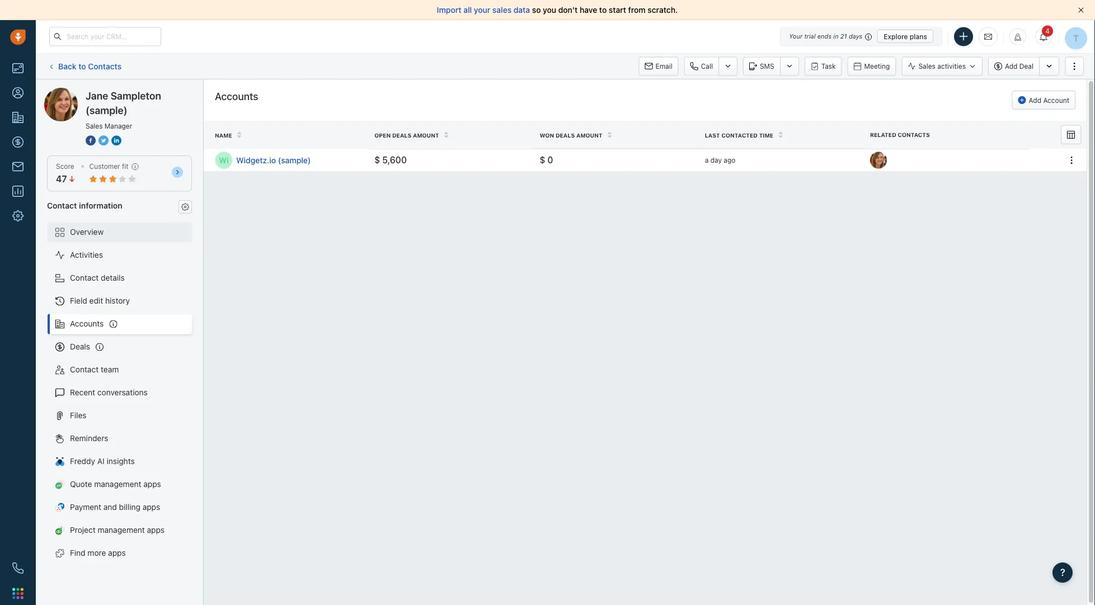 Task type: describe. For each thing, give the bounding box(es) containing it.
4
[[1046, 27, 1050, 35]]

close image
[[1079, 7, 1085, 13]]

data
[[514, 5, 530, 15]]

scratch.
[[648, 5, 678, 15]]

$ 0
[[540, 155, 553, 165]]

freshworks switcher image
[[12, 589, 24, 600]]

trial
[[805, 33, 816, 40]]

apps for quote management apps
[[144, 480, 161, 489]]

project management apps
[[70, 526, 165, 535]]

apps right billing
[[143, 503, 160, 512]]

overview
[[70, 228, 104, 237]]

widgetz.io (sample) link
[[236, 155, 363, 166]]

add account button
[[1013, 91, 1076, 110]]

you
[[543, 5, 557, 15]]

days
[[849, 33, 863, 40]]

1 vertical spatial (sample)
[[86, 104, 127, 116]]

a day ago
[[705, 156, 736, 164]]

call button
[[685, 57, 719, 76]]

sampleton inside the jane sampleton (sample)
[[111, 90, 161, 102]]

5,600
[[383, 155, 407, 165]]

twitter circled image
[[99, 134, 109, 146]]

contact for contact details
[[70, 274, 99, 283]]

$ for $ 0
[[540, 155, 546, 165]]

jane sampleton (sample) up sales manager
[[67, 88, 159, 97]]

0 horizontal spatial jane
[[67, 88, 84, 97]]

contact information
[[47, 201, 122, 210]]

call link
[[685, 57, 719, 76]]

your
[[474, 5, 491, 15]]

recent
[[70, 388, 95, 398]]

open deals amount
[[375, 132, 439, 138]]

reminders
[[70, 434, 108, 443]]

0 horizontal spatial accounts
[[70, 319, 104, 329]]

contact details
[[70, 274, 125, 283]]

call
[[701, 62, 713, 70]]

ago
[[724, 156, 736, 164]]

meeting button
[[848, 57, 897, 76]]

email
[[656, 62, 673, 70]]

Search your CRM... text field
[[49, 27, 161, 46]]

team
[[101, 365, 119, 375]]

import all your sales data link
[[437, 5, 532, 15]]

0 vertical spatial contacts
[[88, 61, 122, 71]]

$ for $ 5,600
[[375, 155, 380, 165]]

contact for contact team
[[70, 365, 99, 375]]

score
[[56, 163, 74, 170]]

jane sampleton (sample) up "manager"
[[86, 90, 161, 116]]

task button
[[805, 57, 842, 76]]

back to contacts link
[[47, 58, 122, 75]]

meeting
[[865, 62, 890, 70]]

wi
[[219, 156, 229, 165]]

4 link
[[1036, 25, 1054, 45]]

activities
[[70, 251, 103, 260]]

your
[[790, 33, 803, 40]]

contact team
[[70, 365, 119, 375]]

customer fit
[[89, 163, 129, 170]]

facebook circled image
[[86, 134, 96, 146]]

don't
[[559, 5, 578, 15]]

files
[[70, 411, 87, 421]]

add for add account
[[1029, 96, 1042, 104]]

explore plans link
[[878, 30, 934, 43]]

so
[[532, 5, 541, 15]]

from
[[629, 5, 646, 15]]

sales activities
[[919, 62, 966, 70]]

sales manager
[[86, 122, 132, 130]]

phone image
[[12, 563, 24, 574]]

manager
[[105, 122, 132, 130]]

contacted
[[722, 132, 758, 138]]

widgetz.io
[[236, 156, 276, 165]]

field edit history
[[70, 296, 130, 306]]

21
[[841, 33, 848, 40]]

$ 5,600
[[375, 155, 407, 165]]

quote management apps
[[70, 480, 161, 489]]

task
[[822, 62, 836, 70]]

add for add deal
[[1006, 62, 1018, 70]]

day
[[711, 156, 722, 164]]

project
[[70, 526, 96, 535]]

details
[[101, 274, 125, 283]]

explore plans
[[884, 32, 928, 40]]

sms
[[760, 62, 775, 70]]

2 vertical spatial (sample)
[[278, 156, 311, 165]]

what's new image
[[1015, 33, 1022, 41]]

won
[[540, 132, 554, 138]]

ai
[[97, 457, 105, 466]]

linkedin circled image
[[111, 134, 121, 146]]

information
[[79, 201, 122, 210]]

phone element
[[7, 558, 29, 580]]

open
[[375, 132, 391, 138]]

0
[[548, 155, 553, 165]]

ends
[[818, 33, 832, 40]]

time
[[760, 132, 774, 138]]

field
[[70, 296, 87, 306]]

customer
[[89, 163, 120, 170]]



Task type: locate. For each thing, give the bounding box(es) containing it.
1 horizontal spatial jane
[[86, 90, 108, 102]]

find
[[70, 549, 85, 558]]

sales left 'activities'
[[919, 62, 936, 70]]

1 horizontal spatial amount
[[577, 132, 603, 138]]

(sample) right widgetz.io
[[278, 156, 311, 165]]

management for quote
[[94, 480, 141, 489]]

1 vertical spatial contacts
[[898, 132, 930, 138]]

deals right open
[[392, 132, 412, 138]]

insights
[[107, 457, 135, 466]]

0 horizontal spatial contacts
[[88, 61, 122, 71]]

a
[[705, 156, 709, 164]]

contacts down search your crm... text box
[[88, 61, 122, 71]]

deals for won
[[556, 132, 575, 138]]

1 vertical spatial to
[[79, 61, 86, 71]]

sales activities button
[[902, 57, 989, 76], [902, 57, 983, 76]]

1 vertical spatial management
[[98, 526, 145, 535]]

and
[[103, 503, 117, 512]]

contacts
[[88, 61, 122, 71], [898, 132, 930, 138]]

1 horizontal spatial sales
[[919, 62, 936, 70]]

apps for project management apps
[[147, 526, 165, 535]]

account
[[1044, 96, 1070, 104]]

jane down back to contacts
[[86, 90, 108, 102]]

have
[[580, 5, 598, 15]]

1 horizontal spatial contacts
[[898, 132, 930, 138]]

conversations
[[97, 388, 148, 398]]

start
[[609, 5, 627, 15]]

apps down the payment and billing apps
[[147, 526, 165, 535]]

2 horizontal spatial deals
[[556, 132, 575, 138]]

history
[[105, 296, 130, 306]]

add inside 'button'
[[1029, 96, 1042, 104]]

sales for sales manager
[[86, 122, 103, 130]]

freddy
[[70, 457, 95, 466]]

apps for find more apps
[[108, 549, 126, 558]]

sales
[[919, 62, 936, 70], [86, 122, 103, 130]]

1 horizontal spatial $
[[540, 155, 546, 165]]

add
[[1006, 62, 1018, 70], [1029, 96, 1042, 104]]

amount right open
[[413, 132, 439, 138]]

back
[[58, 61, 76, 71]]

amount right won
[[577, 132, 603, 138]]

wi button
[[215, 151, 233, 169]]

sampleton up "manager"
[[111, 90, 161, 102]]

0 vertical spatial contact
[[47, 201, 77, 210]]

explore
[[884, 32, 908, 40]]

0 horizontal spatial to
[[79, 61, 86, 71]]

contact up recent
[[70, 365, 99, 375]]

sales for sales activities
[[919, 62, 936, 70]]

billing
[[119, 503, 140, 512]]

management for project
[[98, 526, 145, 535]]

add left account in the top of the page
[[1029, 96, 1042, 104]]

jane sampleton (sample)
[[67, 88, 159, 97], [86, 90, 161, 116]]

freddy ai insights
[[70, 457, 135, 466]]

$ left 5,600
[[375, 155, 380, 165]]

import
[[437, 5, 462, 15]]

deals
[[392, 132, 412, 138], [556, 132, 575, 138], [70, 342, 90, 352]]

add inside button
[[1006, 62, 1018, 70]]

in
[[834, 33, 839, 40]]

$ left 0
[[540, 155, 546, 165]]

activities
[[938, 62, 966, 70]]

2 vertical spatial contact
[[70, 365, 99, 375]]

jane down back
[[67, 88, 84, 97]]

deals for open
[[392, 132, 412, 138]]

management up the payment and billing apps
[[94, 480, 141, 489]]

0 vertical spatial (sample)
[[127, 88, 159, 97]]

47 button
[[56, 174, 76, 185]]

quote
[[70, 480, 92, 489]]

0 horizontal spatial deals
[[70, 342, 90, 352]]

accounts up 'name'
[[215, 90, 258, 102]]

add deal button
[[989, 57, 1040, 76]]

1 vertical spatial accounts
[[70, 319, 104, 329]]

sampleton down back to contacts
[[86, 88, 125, 97]]

deals right won
[[556, 132, 575, 138]]

1 horizontal spatial accounts
[[215, 90, 258, 102]]

0 horizontal spatial sales
[[86, 122, 103, 130]]

to right back
[[79, 61, 86, 71]]

apps right more
[[108, 549, 126, 558]]

contact down "activities"
[[70, 274, 99, 283]]

email button
[[639, 57, 679, 76]]

apps up the payment and billing apps
[[144, 480, 161, 489]]

$
[[375, 155, 380, 165], [540, 155, 546, 165]]

1 vertical spatial add
[[1029, 96, 1042, 104]]

recent conversations
[[70, 388, 148, 398]]

0 horizontal spatial add
[[1006, 62, 1018, 70]]

1 vertical spatial sales
[[86, 122, 103, 130]]

sales up facebook circled icon
[[86, 122, 103, 130]]

amount for won deals amount
[[577, 132, 603, 138]]

more
[[88, 549, 106, 558]]

sms button
[[744, 57, 780, 76]]

to left start
[[600, 5, 607, 15]]

0 vertical spatial to
[[600, 5, 607, 15]]

0 vertical spatial accounts
[[215, 90, 258, 102]]

0 horizontal spatial $
[[375, 155, 380, 165]]

1 $ from the left
[[375, 155, 380, 165]]

contact
[[47, 201, 77, 210], [70, 274, 99, 283], [70, 365, 99, 375]]

management down the payment and billing apps
[[98, 526, 145, 535]]

send email image
[[985, 32, 993, 41]]

2 amount from the left
[[577, 132, 603, 138]]

payment
[[70, 503, 101, 512]]

amount
[[413, 132, 439, 138], [577, 132, 603, 138]]

0 horizontal spatial amount
[[413, 132, 439, 138]]

add left deal
[[1006, 62, 1018, 70]]

contact for contact information
[[47, 201, 77, 210]]

1 horizontal spatial add
[[1029, 96, 1042, 104]]

last contacted time
[[705, 132, 774, 138]]

0 vertical spatial management
[[94, 480, 141, 489]]

jane inside the jane sampleton (sample)
[[86, 90, 108, 102]]

(sample) up "manager"
[[127, 88, 159, 97]]

contact down 47
[[47, 201, 77, 210]]

amount for open deals amount
[[413, 132, 439, 138]]

name
[[215, 132, 232, 138]]

accounts down field
[[70, 319, 104, 329]]

widgetz.io (sample)
[[236, 156, 311, 165]]

sales
[[493, 5, 512, 15]]

add deal
[[1006, 62, 1034, 70]]

all
[[464, 5, 472, 15]]

deals up the contact team
[[70, 342, 90, 352]]

1 vertical spatial contact
[[70, 274, 99, 283]]

contacts right "related"
[[898, 132, 930, 138]]

mng settings image
[[181, 203, 189, 211]]

1 horizontal spatial to
[[600, 5, 607, 15]]

import all your sales data so you don't have to start from scratch.
[[437, 5, 678, 15]]

deal
[[1020, 62, 1034, 70]]

47
[[56, 174, 67, 185]]

your trial ends in 21 days
[[790, 33, 863, 40]]

edit
[[89, 296, 103, 306]]

related
[[871, 132, 897, 138]]

to
[[600, 5, 607, 15], [79, 61, 86, 71]]

accounts
[[215, 90, 258, 102], [70, 319, 104, 329]]

related contacts
[[871, 132, 930, 138]]

payment and billing apps
[[70, 503, 160, 512]]

add account
[[1029, 96, 1070, 104]]

(sample) up sales manager
[[86, 104, 127, 116]]

1 amount from the left
[[413, 132, 439, 138]]

2 $ from the left
[[540, 155, 546, 165]]

back to contacts
[[58, 61, 122, 71]]

0 vertical spatial sales
[[919, 62, 936, 70]]

plans
[[910, 32, 928, 40]]

won deals amount
[[540, 132, 603, 138]]

0 vertical spatial add
[[1006, 62, 1018, 70]]

1 horizontal spatial deals
[[392, 132, 412, 138]]



Task type: vqa. For each thing, say whether or not it's contained in the screenshot.
Your
yes



